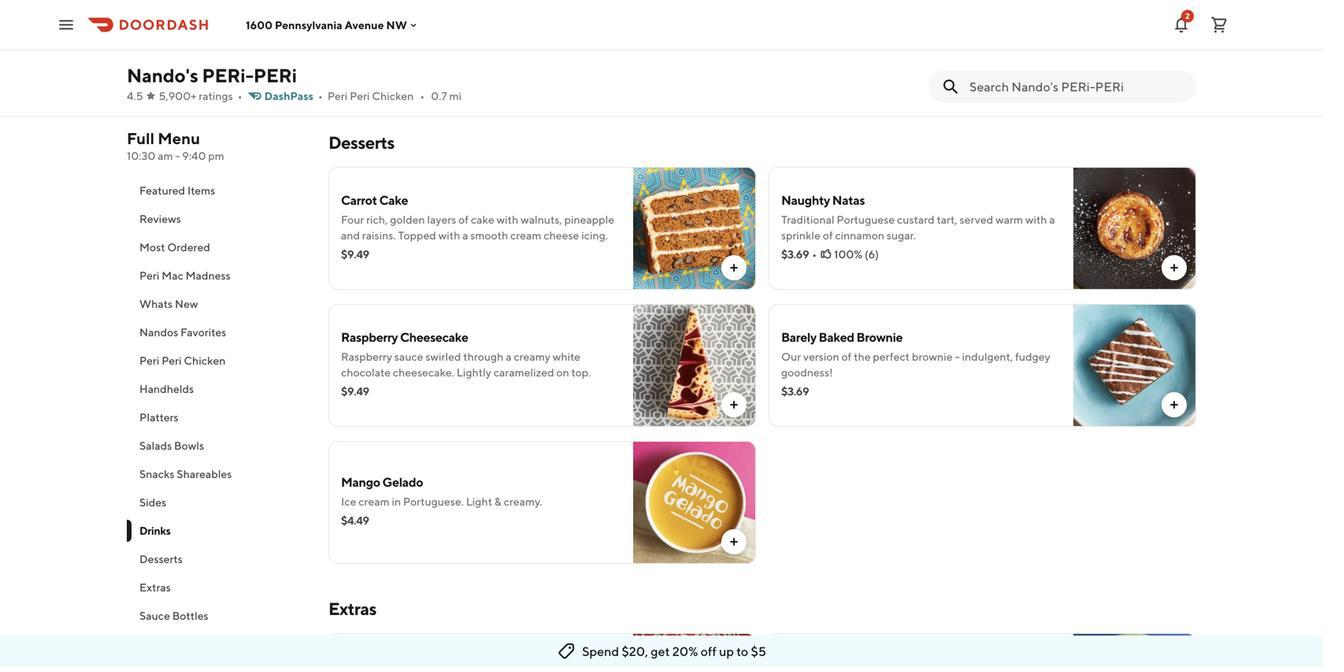 Task type: vqa. For each thing, say whether or not it's contained in the screenshot.
Extras inside the BUTTON
yes



Task type: describe. For each thing, give the bounding box(es) containing it.
cheese
[[544, 229, 580, 242]]

goodness!
[[782, 366, 834, 379]]

smooth
[[471, 229, 508, 242]]

mi
[[450, 89, 462, 102]]

mango
[[341, 475, 380, 490]]

of inside south african iced tea made from naturally caffeine- free rooibos tea with a hint of fruit.
[[479, 37, 489, 50]]

featured
[[139, 184, 185, 197]]

sauce
[[395, 350, 424, 363]]

&
[[495, 495, 502, 508]]

cake
[[471, 213, 495, 226]]

snacks shareables button
[[127, 460, 310, 489]]

1 horizontal spatial tea
[[436, 21, 452, 34]]

1 vertical spatial extras
[[329, 599, 377, 619]]

extras inside button
[[139, 581, 171, 594]]

sauce
[[139, 610, 170, 623]]

peri-
[[202, 64, 254, 87]]

1 raspberry from the top
[[341, 330, 398, 345]]

from
[[484, 21, 508, 34]]

of inside barely baked brownie our version of the perfect brownie – indulgent, fudgey goodness! $3.69
[[842, 350, 852, 363]]

white
[[553, 350, 581, 363]]

peri for peri peri chicken • 0.7 mi
[[328, 89, 348, 102]]

0.7
[[431, 89, 447, 102]]

snacks
[[139, 468, 175, 481]]

raspberry cheesecake image
[[634, 304, 757, 427]]

nando's
[[127, 64, 198, 87]]

nandos favorites button
[[127, 318, 310, 347]]

sugar.
[[887, 229, 916, 242]]

barely
[[782, 330, 817, 345]]

made
[[454, 21, 482, 34]]

golden
[[390, 213, 425, 226]]

barely baked brownie image
[[1074, 304, 1197, 427]]

bowls
[[174, 439, 204, 452]]

2 raspberry from the top
[[341, 350, 392, 363]]

carrot
[[341, 193, 377, 208]]

through
[[464, 350, 504, 363]]

desserts button
[[127, 545, 310, 574]]

(6)
[[865, 248, 879, 261]]

portuguese
[[837, 213, 895, 226]]

with inside naughty natas traditional portuguese custard tart, served warm with a sprinkle of cinnamon sugar.
[[1026, 213, 1048, 226]]

custard
[[898, 213, 935, 226]]

cheesecake.
[[393, 366, 455, 379]]

a inside south african iced tea made from naturally caffeine- free rooibos tea with a hint of fruit.
[[449, 37, 455, 50]]

top.
[[572, 366, 591, 379]]

nandos
[[139, 326, 178, 339]]

rubro peach iced tea, bottomless image
[[634, 0, 757, 98]]

sauce bottles button
[[127, 602, 310, 630]]

walnuts,
[[521, 213, 563, 226]]

ratings
[[199, 89, 233, 102]]

south
[[341, 21, 371, 34]]

• down the 'sprinkle'
[[813, 248, 817, 261]]

add item to cart image for barely baked brownie
[[1169, 399, 1181, 411]]

halloumi cheese side image
[[1074, 634, 1197, 667]]

new
[[175, 297, 198, 311]]

peri mac madness
[[139, 269, 231, 282]]

the
[[854, 350, 871, 363]]

whats
[[139, 297, 173, 311]]

creamy.
[[504, 495, 543, 508]]

0 vertical spatial desserts
[[329, 132, 395, 153]]

south african iced tea made from naturally caffeine- free rooibos tea with a hint of fruit.
[[341, 21, 601, 50]]

Item Search search field
[[970, 78, 1184, 95]]

1 $3.69 from the top
[[782, 248, 809, 261]]

peri for peri peri chicken
[[139, 354, 160, 367]]

naughty natas traditional portuguese custard tart, served warm with a sprinkle of cinnamon sugar.
[[782, 193, 1056, 242]]

a inside carrot cake four rich, golden layers of cake with walnuts, pineapple and raisins. topped with a smooth cream cheese icing. $9.49
[[463, 229, 469, 242]]

1 vertical spatial tea
[[407, 37, 423, 50]]

most
[[139, 241, 165, 254]]

fruit.
[[491, 37, 515, 50]]

add item to cart image for mango gelado
[[728, 536, 741, 548]]

featured items
[[139, 184, 215, 197]]

peri peri chicken button
[[127, 347, 310, 375]]

rich,
[[367, 213, 388, 226]]

carrot cake four rich, golden layers of cake with walnuts, pineapple and raisins. topped with a smooth cream cheese icing. $9.49
[[341, 193, 615, 261]]

gelado
[[383, 475, 423, 490]]

and
[[341, 229, 360, 242]]

most ordered
[[139, 241, 210, 254]]

full
[[127, 129, 155, 148]]

chicken for peri peri chicken
[[184, 354, 226, 367]]

spend
[[582, 644, 620, 659]]

reviews
[[139, 212, 181, 225]]

carrot cake image
[[634, 167, 757, 290]]

creamy
[[514, 350, 551, 363]]

$9.49 inside carrot cake four rich, golden layers of cake with walnuts, pineapple and raisins. topped with a smooth cream cheese icing. $9.49
[[341, 248, 369, 261]]

cake
[[379, 193, 408, 208]]

of inside carrot cake four rich, golden layers of cake with walnuts, pineapple and raisins. topped with a smooth cream cheese icing. $9.49
[[459, 213, 469, 226]]

$9.49 inside raspberry cheesecake raspberry sauce swirled through a creamy white chocolate cheesecake. lightly caramelized on top. $9.49
[[341, 385, 369, 398]]

full menu 10:30 am - 9:40 pm
[[127, 129, 224, 162]]

warm
[[996, 213, 1024, 226]]

layers
[[427, 213, 457, 226]]

served
[[960, 213, 994, 226]]

–
[[955, 350, 961, 363]]

nando's peri-peri
[[127, 64, 297, 87]]

reviews button
[[127, 205, 310, 233]]

add item to cart image for carrot cake
[[728, 262, 741, 274]]

am
[[158, 149, 173, 162]]

$20,
[[622, 644, 649, 659]]

handhelds button
[[127, 375, 310, 403]]

items
[[187, 184, 215, 197]]

tart,
[[937, 213, 958, 226]]

-
[[175, 149, 180, 162]]

featured items button
[[127, 177, 310, 205]]

10:30
[[127, 149, 156, 162]]

lightly
[[457, 366, 492, 379]]

• left 0.7
[[420, 89, 425, 102]]



Task type: locate. For each thing, give the bounding box(es) containing it.
1600 pennsylvania avenue nw
[[246, 18, 407, 31]]

avenue
[[345, 18, 384, 31]]

cream left in
[[359, 495, 390, 508]]

barely baked brownie our version of the perfect brownie – indulgent, fudgey goodness! $3.69
[[782, 330, 1051, 398]]

with down iced
[[425, 37, 447, 50]]

0 vertical spatial chicken
[[372, 89, 414, 102]]

whats new
[[139, 297, 198, 311]]

0 vertical spatial $3.69
[[782, 248, 809, 261]]

$3.69 •
[[782, 248, 817, 261]]

dashpass •
[[264, 89, 323, 102]]

1 $9.49 from the top
[[341, 248, 369, 261]]

0 items, open order cart image
[[1210, 15, 1229, 34]]

chicken for peri peri chicken • 0.7 mi
[[372, 89, 414, 102]]

0 horizontal spatial desserts
[[139, 553, 183, 566]]

add item to cart image
[[728, 399, 741, 411]]

notification bell image
[[1173, 15, 1192, 34]]

a up caramelized
[[506, 350, 512, 363]]

a
[[449, 37, 455, 50], [1050, 213, 1056, 226], [463, 229, 469, 242], [506, 350, 512, 363]]

desserts
[[329, 132, 395, 153], [139, 553, 183, 566]]

$4.49
[[341, 514, 369, 527]]

ordered
[[167, 241, 210, 254]]

most ordered button
[[127, 233, 310, 262]]

$9.49 down the and
[[341, 248, 369, 261]]

baked
[[819, 330, 855, 345]]

get
[[651, 644, 670, 659]]

add item to cart image
[[728, 262, 741, 274], [1169, 262, 1181, 274], [1169, 399, 1181, 411], [728, 536, 741, 548]]

caramelized
[[494, 366, 555, 379]]

a inside naughty natas traditional portuguese custard tart, served warm with a sprinkle of cinnamon sugar.
[[1050, 213, 1056, 226]]

iced
[[412, 21, 433, 34]]

a inside raspberry cheesecake raspberry sauce swirled through a creamy white chocolate cheesecake. lightly caramelized on top. $9.49
[[506, 350, 512, 363]]

desserts down peri peri chicken • 0.7 mi
[[329, 132, 395, 153]]

a left smooth
[[463, 229, 469, 242]]

with
[[425, 37, 447, 50], [497, 213, 519, 226], [1026, 213, 1048, 226], [439, 229, 461, 242]]

chicken down the favorites
[[184, 354, 226, 367]]

salads bowls
[[139, 439, 204, 452]]

peri mac madness button
[[127, 262, 310, 290]]

2 $3.69 from the top
[[782, 385, 809, 398]]

pennsylvania
[[275, 18, 343, 31]]

• down peri-
[[238, 89, 242, 102]]

a left hint
[[449, 37, 455, 50]]

4.5
[[127, 89, 143, 102]]

0 horizontal spatial chicken
[[184, 354, 226, 367]]

indulgent,
[[963, 350, 1014, 363]]

handhelds
[[139, 383, 194, 396]]

natas
[[833, 193, 865, 208]]

spend $20, get 20% off up to $5
[[582, 644, 767, 659]]

cream inside mango gelado ice cream in portuguese. light & creamy. $4.49
[[359, 495, 390, 508]]

of inside naughty natas traditional portuguese custard tart, served warm with a sprinkle of cinnamon sugar.
[[823, 229, 833, 242]]

0 vertical spatial cream
[[511, 229, 542, 242]]

peri up handhelds
[[162, 354, 182, 367]]

peri
[[254, 64, 297, 87]]

pm
[[208, 149, 224, 162]]

1 horizontal spatial extras
[[329, 599, 377, 619]]

free
[[341, 37, 361, 50]]

•
[[238, 89, 242, 102], [318, 89, 323, 102], [420, 89, 425, 102], [813, 248, 817, 261]]

desserts down drinks
[[139, 553, 183, 566]]

20%
[[673, 644, 699, 659]]

$3.69 down the 'sprinkle'
[[782, 248, 809, 261]]

peri peri chicken
[[139, 354, 226, 367]]

peri peri chicken • 0.7 mi
[[328, 89, 462, 102]]

• right dashpass
[[318, 89, 323, 102]]

open menu image
[[57, 15, 76, 34]]

peri left mac
[[139, 269, 160, 282]]

shareables
[[177, 468, 232, 481]]

of left the
[[842, 350, 852, 363]]

fudgey
[[1016, 350, 1051, 363]]

1 vertical spatial $3.69
[[782, 385, 809, 398]]

pineapple
[[565, 213, 615, 226]]

hint
[[457, 37, 477, 50]]

traditional
[[782, 213, 835, 226]]

topped
[[398, 229, 436, 242]]

1600
[[246, 18, 273, 31]]

chocolate
[[341, 366, 391, 379]]

cream down walnuts, in the top left of the page
[[511, 229, 542, 242]]

favorites
[[181, 326, 226, 339]]

5,900+ ratings •
[[159, 89, 242, 102]]

to
[[737, 644, 749, 659]]

with up smooth
[[497, 213, 519, 226]]

sides button
[[127, 489, 310, 517]]

desserts inside button
[[139, 553, 183, 566]]

$9.49 down chocolate
[[341, 385, 369, 398]]

1 vertical spatial cream
[[359, 495, 390, 508]]

four
[[341, 213, 364, 226]]

of
[[479, 37, 489, 50], [459, 213, 469, 226], [823, 229, 833, 242], [842, 350, 852, 363]]

100% (6)
[[835, 248, 879, 261]]

with inside south african iced tea made from naturally caffeine- free rooibos tea with a hint of fruit.
[[425, 37, 447, 50]]

cream
[[511, 229, 542, 242], [359, 495, 390, 508]]

0 vertical spatial $9.49
[[341, 248, 369, 261]]

with right the warm
[[1026, 213, 1048, 226]]

ice
[[341, 495, 357, 508]]

naughty natas image
[[1074, 167, 1197, 290]]

boneless chicken breast image
[[634, 634, 757, 667]]

$3.69 down goodness!
[[782, 385, 809, 398]]

nandos favorites
[[139, 326, 226, 339]]

0 horizontal spatial tea
[[407, 37, 423, 50]]

cream inside carrot cake four rich, golden layers of cake with walnuts, pineapple and raisins. topped with a smooth cream cheese icing. $9.49
[[511, 229, 542, 242]]

caffeine-
[[556, 21, 601, 34]]

nw
[[386, 18, 407, 31]]

peri for peri mac madness
[[139, 269, 160, 282]]

chicken
[[372, 89, 414, 102], [184, 354, 226, 367]]

extras button
[[127, 574, 310, 602]]

of left "cake"
[[459, 213, 469, 226]]

mango gelado image
[[634, 441, 757, 564]]

on
[[557, 366, 570, 379]]

a right the warm
[[1050, 213, 1056, 226]]

0 horizontal spatial cream
[[359, 495, 390, 508]]

2 $9.49 from the top
[[341, 385, 369, 398]]

drinks
[[139, 524, 171, 537]]

1 vertical spatial chicken
[[184, 354, 226, 367]]

1 horizontal spatial desserts
[[329, 132, 395, 153]]

peri inside 'button'
[[139, 269, 160, 282]]

snacks shareables
[[139, 468, 232, 481]]

of right hint
[[479, 37, 489, 50]]

peri down the free
[[350, 89, 370, 102]]

1 vertical spatial desserts
[[139, 553, 183, 566]]

sides
[[139, 496, 166, 509]]

1600 pennsylvania avenue nw button
[[246, 18, 420, 31]]

platters
[[139, 411, 179, 424]]

tea down iced
[[407, 37, 423, 50]]

chicken left 0.7
[[372, 89, 414, 102]]

peri right dashpass •
[[328, 89, 348, 102]]

chicken inside button
[[184, 354, 226, 367]]

$3.69 inside barely baked brownie our version of the perfect brownie – indulgent, fudgey goodness! $3.69
[[782, 385, 809, 398]]

cinnamon
[[836, 229, 885, 242]]

in
[[392, 495, 401, 508]]

0 horizontal spatial extras
[[139, 581, 171, 594]]

1 vertical spatial raspberry
[[341, 350, 392, 363]]

raspberry cheesecake raspberry sauce swirled through a creamy white chocolate cheesecake. lightly caramelized on top. $9.49
[[341, 330, 591, 398]]

madness
[[186, 269, 231, 282]]

1 horizontal spatial cream
[[511, 229, 542, 242]]

peri down nandos
[[139, 354, 160, 367]]

of down traditional
[[823, 229, 833, 242]]

0 vertical spatial raspberry
[[341, 330, 398, 345]]

add item to cart image for naughty natas
[[1169, 262, 1181, 274]]

bottles
[[172, 610, 209, 623]]

tea right iced
[[436, 21, 452, 34]]

off
[[701, 644, 717, 659]]

raspberry
[[341, 330, 398, 345], [341, 350, 392, 363]]

raisins.
[[362, 229, 396, 242]]

1 horizontal spatial chicken
[[372, 89, 414, 102]]

1 vertical spatial $9.49
[[341, 385, 369, 398]]

0 vertical spatial tea
[[436, 21, 452, 34]]

with down layers
[[439, 229, 461, 242]]

0 vertical spatial extras
[[139, 581, 171, 594]]



